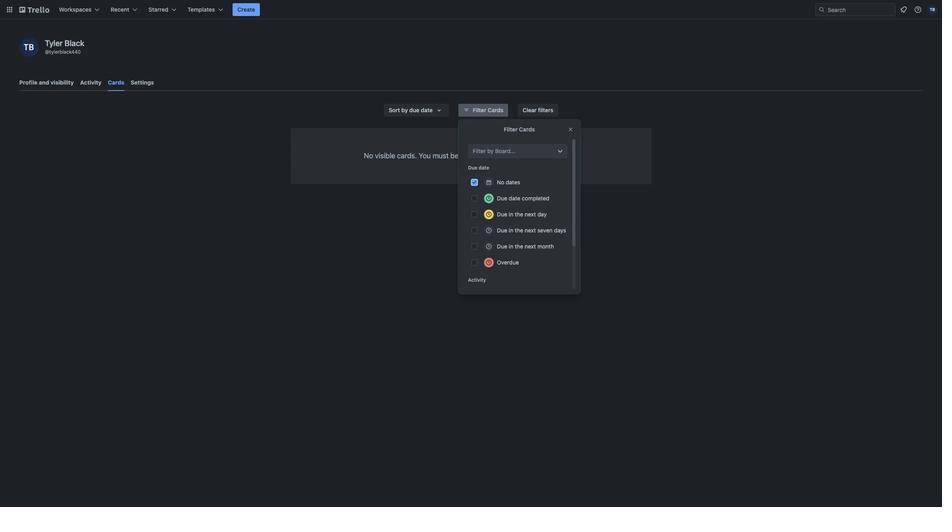 Task type: describe. For each thing, give the bounding box(es) containing it.
next for month
[[525, 243, 536, 250]]

no for no visible cards. you must be added to a card for it to appear here.
[[364, 152, 373, 160]]

completed
[[522, 195, 550, 202]]

2 vertical spatial cards
[[519, 126, 535, 133]]

open information menu image
[[914, 6, 923, 14]]

by for filter
[[488, 148, 494, 154]]

0 horizontal spatial cards
[[108, 79, 124, 86]]

2 vertical spatial filter
[[473, 148, 486, 154]]

added
[[461, 152, 481, 160]]

2 to from the left
[[530, 152, 536, 160]]

cards.
[[397, 152, 417, 160]]

seven
[[538, 227, 553, 234]]

clear filters button
[[518, 104, 558, 117]]

search image
[[819, 6, 825, 13]]

filter cards inside filter cards button
[[473, 107, 504, 114]]

appear
[[538, 152, 560, 160]]

settings
[[131, 79, 154, 86]]

starred
[[149, 6, 168, 13]]

due in the next seven days
[[497, 227, 567, 234]]

sort by due date
[[389, 107, 433, 114]]

due for due date
[[468, 165, 478, 171]]

here.
[[562, 152, 578, 160]]

sort
[[389, 107, 400, 114]]

tylerblack440
[[49, 49, 81, 55]]

must
[[433, 152, 449, 160]]

date for due date
[[479, 165, 489, 171]]

day
[[538, 211, 547, 218]]

filter cards button
[[459, 104, 508, 117]]

profile and visibility
[[19, 79, 74, 86]]

1 horizontal spatial activity
[[468, 277, 486, 283]]

sort by due date button
[[384, 104, 449, 117]]

no visible cards. you must be added to a card for it to appear here.
[[364, 152, 578, 160]]

recent button
[[106, 3, 142, 16]]

the for day
[[515, 211, 524, 218]]

by for sort
[[402, 107, 408, 114]]

in for due in the next seven days
[[509, 227, 514, 234]]

a
[[491, 152, 495, 160]]

for
[[513, 152, 522, 160]]

tyler
[[45, 39, 63, 48]]

profile and visibility link
[[19, 75, 74, 90]]

card
[[497, 152, 511, 160]]

primary element
[[0, 0, 943, 19]]

clear
[[523, 107, 537, 114]]

due in the next day
[[497, 211, 547, 218]]

the for month
[[515, 243, 524, 250]]

@
[[45, 49, 49, 55]]

next for day
[[525, 211, 536, 218]]

the for seven
[[515, 227, 524, 234]]

month
[[538, 243, 554, 250]]

cards inside filter cards button
[[488, 107, 504, 114]]

workspaces
[[59, 6, 92, 13]]

templates
[[188, 6, 215, 13]]

due for due in the next day
[[497, 211, 508, 218]]

date inside sort by due date dropdown button
[[421, 107, 433, 114]]

due for due in the next seven days
[[497, 227, 508, 234]]

due for due date completed
[[497, 195, 508, 202]]

days
[[554, 227, 567, 234]]



Task type: vqa. For each thing, say whether or not it's contained in the screenshot.
date
yes



Task type: locate. For each thing, give the bounding box(es) containing it.
due date
[[468, 165, 489, 171]]

1 vertical spatial filter cards
[[504, 126, 535, 133]]

in down due in the next day on the right top of the page
[[509, 227, 514, 234]]

0 vertical spatial in
[[509, 211, 514, 218]]

in up "overdue"
[[509, 243, 514, 250]]

by
[[402, 107, 408, 114], [488, 148, 494, 154]]

2 in from the top
[[509, 227, 514, 234]]

no dates
[[497, 179, 520, 186]]

1 vertical spatial the
[[515, 227, 524, 234]]

next left month at right top
[[525, 243, 536, 250]]

filter by board...
[[473, 148, 516, 154]]

due down due in the next day on the right top of the page
[[497, 227, 508, 234]]

due up "overdue"
[[497, 243, 508, 250]]

0 vertical spatial cards
[[108, 79, 124, 86]]

1 horizontal spatial no
[[497, 179, 505, 186]]

0 horizontal spatial no
[[364, 152, 373, 160]]

black
[[65, 39, 84, 48]]

0 vertical spatial activity
[[80, 79, 102, 86]]

3 in from the top
[[509, 243, 514, 250]]

1 vertical spatial cards
[[488, 107, 504, 114]]

create button
[[233, 3, 260, 16]]

due down the due date completed
[[497, 211, 508, 218]]

visible
[[375, 152, 395, 160]]

2 vertical spatial date
[[509, 195, 521, 202]]

1 vertical spatial filter
[[504, 126, 518, 133]]

next for seven
[[525, 227, 536, 234]]

1 vertical spatial no
[[497, 179, 505, 186]]

next left seven
[[525, 227, 536, 234]]

2 horizontal spatial cards
[[519, 126, 535, 133]]

2 vertical spatial in
[[509, 243, 514, 250]]

1 vertical spatial in
[[509, 227, 514, 234]]

0 vertical spatial filter
[[473, 107, 487, 114]]

cards link
[[108, 75, 124, 91]]

date down no visible cards. you must be added to a card for it to appear here.
[[479, 165, 489, 171]]

due date completed
[[497, 195, 550, 202]]

date down dates
[[509, 195, 521, 202]]

due
[[410, 107, 420, 114]]

1 in from the top
[[509, 211, 514, 218]]

overdue
[[497, 259, 519, 266]]

by left due
[[402, 107, 408, 114]]

0 vertical spatial filter cards
[[473, 107, 504, 114]]

tyler black @ tylerblack440
[[45, 39, 84, 55]]

1 to from the left
[[483, 152, 489, 160]]

filters
[[538, 107, 554, 114]]

filter inside button
[[473, 107, 487, 114]]

due in the next month
[[497, 243, 554, 250]]

0 vertical spatial no
[[364, 152, 373, 160]]

in
[[509, 211, 514, 218], [509, 227, 514, 234], [509, 243, 514, 250]]

0 vertical spatial date
[[421, 107, 433, 114]]

it
[[524, 152, 528, 160]]

1 horizontal spatial by
[[488, 148, 494, 154]]

be
[[451, 152, 459, 160]]

0 horizontal spatial to
[[483, 152, 489, 160]]

filter
[[473, 107, 487, 114], [504, 126, 518, 133], [473, 148, 486, 154]]

1 horizontal spatial date
[[479, 165, 489, 171]]

the down the due date completed
[[515, 211, 524, 218]]

in for due in the next month
[[509, 243, 514, 250]]

clear filters
[[523, 107, 554, 114]]

1 the from the top
[[515, 211, 524, 218]]

workspaces button
[[54, 3, 104, 16]]

1 horizontal spatial cards
[[488, 107, 504, 114]]

starred button
[[144, 3, 181, 16]]

3 next from the top
[[525, 243, 536, 250]]

the
[[515, 211, 524, 218], [515, 227, 524, 234], [515, 243, 524, 250]]

1 vertical spatial activity
[[468, 277, 486, 283]]

profile
[[19, 79, 37, 86]]

1 next from the top
[[525, 211, 536, 218]]

1 vertical spatial next
[[525, 227, 536, 234]]

filter cards
[[473, 107, 504, 114], [504, 126, 535, 133]]

to right it
[[530, 152, 536, 160]]

back to home image
[[19, 3, 49, 16]]

date
[[421, 107, 433, 114], [479, 165, 489, 171], [509, 195, 521, 202]]

due for due in the next month
[[497, 243, 508, 250]]

in for due in the next day
[[509, 211, 514, 218]]

2 vertical spatial next
[[525, 243, 536, 250]]

cards down 'clear' at the top of page
[[519, 126, 535, 133]]

3 the from the top
[[515, 243, 524, 250]]

1 horizontal spatial filter cards
[[504, 126, 535, 133]]

no left visible in the top left of the page
[[364, 152, 373, 160]]

no for no dates
[[497, 179, 505, 186]]

cards left 'clear' at the top of page
[[488, 107, 504, 114]]

cards right activity 'link'
[[108, 79, 124, 86]]

the down due in the next day on the right top of the page
[[515, 227, 524, 234]]

tyler black (tylerblack440) image
[[19, 38, 39, 57]]

tyler black (tylerblack440) image
[[928, 5, 938, 14]]

1 vertical spatial date
[[479, 165, 489, 171]]

recent
[[111, 6, 129, 13]]

no
[[364, 152, 373, 160], [497, 179, 505, 186]]

create
[[238, 6, 255, 13]]

date right due
[[421, 107, 433, 114]]

in down the due date completed
[[509, 211, 514, 218]]

next
[[525, 211, 536, 218], [525, 227, 536, 234], [525, 243, 536, 250]]

close popover image
[[568, 126, 574, 133]]

to left the a
[[483, 152, 489, 160]]

due down no dates
[[497, 195, 508, 202]]

visibility
[[51, 79, 74, 86]]

2 vertical spatial the
[[515, 243, 524, 250]]

board...
[[495, 148, 516, 154]]

settings link
[[131, 75, 154, 90]]

and
[[39, 79, 49, 86]]

0 horizontal spatial activity
[[80, 79, 102, 86]]

by left "card" at the right top
[[488, 148, 494, 154]]

due
[[468, 165, 478, 171], [497, 195, 508, 202], [497, 211, 508, 218], [497, 227, 508, 234], [497, 243, 508, 250]]

due down no visible cards. you must be added to a card for it to appear here.
[[468, 165, 478, 171]]

1 horizontal spatial to
[[530, 152, 536, 160]]

you
[[419, 152, 431, 160]]

0 vertical spatial next
[[525, 211, 536, 218]]

2 next from the top
[[525, 227, 536, 234]]

no left dates
[[497, 179, 505, 186]]

activity
[[80, 79, 102, 86], [468, 277, 486, 283]]

0 horizontal spatial date
[[421, 107, 433, 114]]

0 notifications image
[[899, 5, 909, 14]]

templates button
[[183, 3, 228, 16]]

2 horizontal spatial date
[[509, 195, 521, 202]]

date for due date completed
[[509, 195, 521, 202]]

next left the day
[[525, 211, 536, 218]]

by inside dropdown button
[[402, 107, 408, 114]]

Search field
[[825, 4, 896, 16]]

cards
[[108, 79, 124, 86], [488, 107, 504, 114], [519, 126, 535, 133]]

dates
[[506, 179, 520, 186]]

0 horizontal spatial filter cards
[[473, 107, 504, 114]]

2 the from the top
[[515, 227, 524, 234]]

0 vertical spatial by
[[402, 107, 408, 114]]

0 horizontal spatial by
[[402, 107, 408, 114]]

activity link
[[80, 75, 102, 90]]

0 vertical spatial the
[[515, 211, 524, 218]]

the up "overdue"
[[515, 243, 524, 250]]

1 vertical spatial by
[[488, 148, 494, 154]]

to
[[483, 152, 489, 160], [530, 152, 536, 160]]



